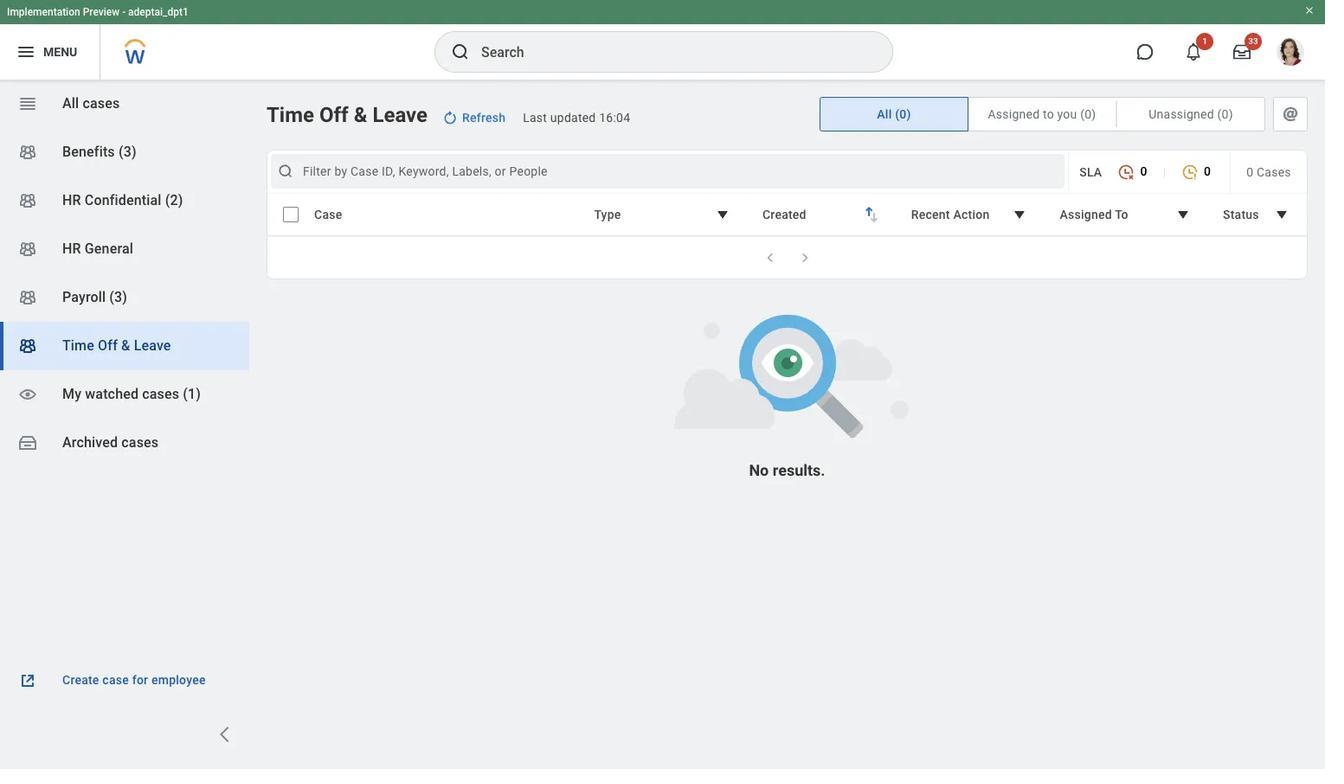 Task type: vqa. For each thing, say whether or not it's contained in the screenshot.
the rightmost Select to filter grid data image
no



Task type: describe. For each thing, give the bounding box(es) containing it.
caret down image
[[1272, 204, 1293, 225]]

assigned to
[[1060, 208, 1129, 222]]

inbox large image
[[1234, 43, 1251, 61]]

list containing all cases
[[0, 80, 249, 468]]

profile logan mcneil image
[[1277, 38, 1305, 69]]

contact card matrix manager image for hr general
[[17, 239, 38, 260]]

1 vertical spatial cases
[[142, 386, 179, 403]]

benefits (3)
[[62, 144, 137, 160]]

sort down image
[[864, 207, 885, 228]]

type button
[[583, 198, 745, 231]]

archived cases link
[[0, 419, 249, 468]]

chevron left small image
[[762, 249, 779, 267]]

last updated 16:04
[[523, 111, 631, 125]]

cases for all cases
[[83, 95, 120, 112]]

0 for the clock x image
[[1141, 165, 1148, 178]]

ext link image
[[17, 671, 38, 692]]

all cases link
[[0, 80, 249, 128]]

assigned to button
[[1049, 198, 1205, 231]]

assigned to you (0)
[[989, 107, 1097, 121]]

menu banner
[[0, 0, 1326, 80]]

(0) for all (0)
[[896, 107, 912, 121]]

contact card matrix manager image for hr confidential (2)
[[17, 191, 38, 211]]

archived
[[62, 435, 118, 451]]

recent action
[[912, 208, 990, 222]]

case
[[102, 674, 129, 688]]

off inside list
[[98, 338, 118, 354]]

(1)
[[183, 386, 201, 403]]

notifications large image
[[1186, 43, 1203, 61]]

assigned for assigned to you (0)
[[989, 107, 1040, 121]]

assigned for assigned to
[[1060, 208, 1113, 222]]

1 button
[[1175, 33, 1214, 71]]

all for all cases
[[62, 95, 79, 112]]

inbox image
[[17, 433, 38, 454]]

assigned to you (0) button
[[969, 98, 1116, 131]]

all (0)
[[877, 107, 912, 121]]

visible image
[[17, 384, 38, 405]]

implementation
[[7, 6, 80, 18]]

refresh button
[[435, 104, 516, 132]]

menu
[[43, 45, 77, 59]]

all for all (0)
[[877, 107, 892, 121]]

create
[[62, 674, 99, 688]]

time off & leave link
[[0, 322, 249, 371]]

my watched cases (1)
[[62, 386, 201, 403]]

hr confidential (2) link
[[0, 177, 249, 225]]

2 0 button from the left
[[1173, 155, 1220, 189]]

general
[[85, 241, 133, 257]]

1 horizontal spatial &
[[354, 103, 368, 127]]

caret down image for recent action
[[1010, 204, 1031, 225]]

watched
[[85, 386, 139, 403]]

contact card matrix manager image for benefits (3)
[[17, 142, 38, 163]]

type
[[594, 208, 621, 222]]

time off & leave inside list
[[62, 338, 171, 354]]

0 for clock exclamation icon
[[1205, 165, 1212, 178]]

recent
[[912, 208, 951, 222]]

results.
[[773, 462, 826, 480]]

preview
[[83, 6, 120, 18]]

|
[[1163, 165, 1166, 179]]

-
[[122, 6, 126, 18]]

payroll (3) link
[[0, 274, 249, 322]]

& inside list
[[121, 338, 130, 354]]

all (0) tab panel
[[267, 150, 1308, 280]]

1 0 button from the left
[[1110, 155, 1156, 189]]

search image
[[450, 42, 471, 62]]

payroll
[[62, 289, 106, 306]]

contact card matrix manager image
[[17, 288, 38, 308]]

grid view image
[[17, 94, 38, 114]]

hr confidential (2)
[[62, 192, 183, 209]]

create case for employee
[[62, 674, 206, 688]]

time inside list
[[62, 338, 94, 354]]

33
[[1249, 36, 1259, 46]]

all (0) button
[[821, 98, 968, 131]]

(3) for benefits (3)
[[119, 144, 137, 160]]



Task type: locate. For each thing, give the bounding box(es) containing it.
time up search image on the left top of page
[[267, 103, 314, 127]]

at tag mention image
[[1281, 104, 1302, 125]]

benefits (3) link
[[0, 128, 249, 177]]

4 contact card matrix manager image from the top
[[17, 336, 38, 357]]

hr left general on the left of the page
[[62, 241, 81, 257]]

caret down image inside the assigned to "button"
[[1173, 204, 1194, 225]]

assigned left to
[[989, 107, 1040, 121]]

menu button
[[0, 24, 100, 80]]

2 horizontal spatial (0)
[[1218, 107, 1234, 121]]

0 vertical spatial hr
[[62, 192, 81, 209]]

1 vertical spatial assigned
[[1060, 208, 1113, 222]]

1 vertical spatial &
[[121, 338, 130, 354]]

2 horizontal spatial 0
[[1247, 165, 1254, 179]]

1
[[1203, 36, 1208, 46]]

time off & leave up search image on the left top of page
[[267, 103, 428, 127]]

2 (0) from the left
[[1081, 107, 1097, 121]]

updated
[[551, 111, 596, 125]]

time off & leave
[[267, 103, 428, 127], [62, 338, 171, 354]]

chevron right image
[[215, 725, 236, 746]]

1 horizontal spatial 0
[[1205, 165, 1212, 178]]

all inside all cases link
[[62, 95, 79, 112]]

filter by case id, keyword, labels, or people. type label: to find cases with specific labels applied element
[[271, 154, 1065, 189]]

my watched cases (1) link
[[0, 371, 249, 419]]

time off & leave down payroll (3) link
[[62, 338, 171, 354]]

time down the payroll
[[62, 338, 94, 354]]

caret down image left created
[[713, 204, 733, 225]]

hr for hr general
[[62, 241, 81, 257]]

sort up image
[[859, 202, 880, 223]]

assigned inside "button"
[[1060, 208, 1113, 222]]

assigned
[[989, 107, 1040, 121], [1060, 208, 1113, 222]]

0 button left "|"
[[1110, 155, 1156, 189]]

0 vertical spatial &
[[354, 103, 368, 127]]

all inside all (0) button
[[877, 107, 892, 121]]

hr general
[[62, 241, 133, 257]]

contact card matrix manager image inside hr confidential (2) link
[[17, 191, 38, 211]]

adeptai_dpt1
[[128, 6, 189, 18]]

(3) right the payroll
[[109, 289, 127, 306]]

caret down image inside type button
[[713, 204, 733, 225]]

0 vertical spatial time off & leave
[[267, 103, 428, 127]]

status
[[1224, 208, 1260, 222]]

(3)
[[119, 144, 137, 160], [109, 289, 127, 306]]

2 contact card matrix manager image from the top
[[17, 191, 38, 211]]

contact card matrix manager image for time off & leave
[[17, 336, 38, 357]]

1 caret down image from the left
[[713, 204, 733, 225]]

0 vertical spatial (3)
[[119, 144, 137, 160]]

employee
[[152, 674, 206, 688]]

no results.
[[749, 462, 826, 480]]

case
[[314, 208, 342, 222]]

clock x image
[[1118, 164, 1136, 181]]

reset image
[[442, 109, 459, 126]]

0 horizontal spatial 0
[[1141, 165, 1148, 178]]

0 horizontal spatial all
[[62, 95, 79, 112]]

(0) for unassigned (0)
[[1218, 107, 1234, 121]]

1 vertical spatial leave
[[134, 338, 171, 354]]

action
[[954, 208, 990, 222]]

1 vertical spatial time
[[62, 338, 94, 354]]

1 horizontal spatial time
[[267, 103, 314, 127]]

cases for archived cases
[[122, 435, 159, 451]]

2 0 from the left
[[1205, 165, 1212, 178]]

2 vertical spatial cases
[[122, 435, 159, 451]]

leave
[[373, 103, 428, 127], [134, 338, 171, 354]]

(3) right "benefits" at the left
[[119, 144, 137, 160]]

0 horizontal spatial &
[[121, 338, 130, 354]]

no
[[749, 462, 769, 480]]

justify image
[[16, 42, 36, 62]]

caret down image
[[713, 204, 733, 225], [1010, 204, 1031, 225], [1173, 204, 1194, 225]]

hr
[[62, 192, 81, 209], [62, 241, 81, 257]]

contact card matrix manager image
[[17, 142, 38, 163], [17, 191, 38, 211], [17, 239, 38, 260], [17, 336, 38, 357]]

3 contact card matrix manager image from the top
[[17, 239, 38, 260]]

leave up my watched cases (1)
[[134, 338, 171, 354]]

0 vertical spatial leave
[[373, 103, 428, 127]]

all cases
[[62, 95, 120, 112]]

contact card matrix manager image inside time off & leave link
[[17, 336, 38, 357]]

to
[[1116, 208, 1129, 222]]

1 vertical spatial hr
[[62, 241, 81, 257]]

caret down image down clock exclamation icon
[[1173, 204, 1194, 225]]

0 horizontal spatial (0)
[[896, 107, 912, 121]]

1 horizontal spatial (0)
[[1081, 107, 1097, 121]]

0 vertical spatial off
[[319, 103, 349, 127]]

0
[[1141, 165, 1148, 178], [1205, 165, 1212, 178], [1247, 165, 1254, 179]]

0 horizontal spatial assigned
[[989, 107, 1040, 121]]

cases up benefits (3)
[[83, 95, 120, 112]]

1 vertical spatial off
[[98, 338, 118, 354]]

created
[[763, 208, 807, 222]]

off
[[319, 103, 349, 127], [98, 338, 118, 354]]

0 button right "|"
[[1173, 155, 1220, 189]]

1 hr from the top
[[62, 192, 81, 209]]

1 contact card matrix manager image from the top
[[17, 142, 38, 163]]

unassigned (0) button
[[1118, 98, 1265, 131]]

recent action button
[[900, 198, 1042, 231]]

refresh
[[462, 111, 506, 125]]

search image
[[277, 163, 294, 180]]

1 horizontal spatial time off & leave
[[267, 103, 428, 127]]

status button
[[1212, 198, 1304, 231]]

Search Workday  search field
[[481, 33, 857, 71]]

caret down image for assigned to
[[1173, 204, 1194, 225]]

archived cases
[[62, 435, 159, 451]]

3 (0) from the left
[[1218, 107, 1234, 121]]

tab list containing all (0)
[[820, 97, 1308, 132]]

0 horizontal spatial leave
[[134, 338, 171, 354]]

2 caret down image from the left
[[1010, 204, 1031, 225]]

0 horizontal spatial time off & leave
[[62, 338, 171, 354]]

1 horizontal spatial all
[[877, 107, 892, 121]]

hr down "benefits" at the left
[[62, 192, 81, 209]]

3 0 from the left
[[1247, 165, 1254, 179]]

2 hr from the top
[[62, 241, 81, 257]]

cases
[[83, 95, 120, 112], [142, 386, 179, 403], [122, 435, 159, 451]]

chevron right small image
[[796, 249, 814, 267]]

my
[[62, 386, 82, 403]]

0 vertical spatial time
[[267, 103, 314, 127]]

1 (0) from the left
[[896, 107, 912, 121]]

0 button
[[1110, 155, 1156, 189], [1173, 155, 1220, 189]]

list
[[0, 80, 249, 468]]

payroll (3)
[[62, 289, 127, 306]]

0 horizontal spatial caret down image
[[713, 204, 733, 225]]

created button
[[752, 198, 893, 231]]

implementation preview -   adeptai_dpt1
[[7, 6, 189, 18]]

0 right the clock x image
[[1141, 165, 1148, 178]]

contact card matrix manager image inside hr general link
[[17, 239, 38, 260]]

16:04
[[599, 111, 631, 125]]

cases
[[1257, 165, 1292, 179]]

notifications element
[[1286, 35, 1300, 48]]

contact card matrix manager image inside benefits (3) link
[[17, 142, 38, 163]]

(0) inside button
[[1081, 107, 1097, 121]]

0 cases
[[1247, 165, 1292, 179]]

tab list
[[820, 97, 1308, 132]]

2 horizontal spatial caret down image
[[1173, 204, 1194, 225]]

hr general link
[[0, 225, 249, 274]]

1 horizontal spatial leave
[[373, 103, 428, 127]]

1 horizontal spatial off
[[319, 103, 349, 127]]

assigned inside button
[[989, 107, 1040, 121]]

1 horizontal spatial assigned
[[1060, 208, 1113, 222]]

sla
[[1080, 165, 1103, 179]]

0 right clock exclamation icon
[[1205, 165, 1212, 178]]

0 vertical spatial cases
[[83, 95, 120, 112]]

1 vertical spatial time off & leave
[[62, 338, 171, 354]]

1 0 from the left
[[1141, 165, 1148, 178]]

to
[[1043, 107, 1055, 121]]

0 vertical spatial assigned
[[989, 107, 1040, 121]]

caret down image inside recent action button
[[1010, 204, 1031, 225]]

0 horizontal spatial time
[[62, 338, 94, 354]]

assigned left "to"
[[1060, 208, 1113, 222]]

cases down my watched cases (1)
[[122, 435, 159, 451]]

3 caret down image from the left
[[1173, 204, 1194, 225]]

(2)
[[165, 192, 183, 209]]

close environment banner image
[[1305, 5, 1315, 16]]

caret down image right the action
[[1010, 204, 1031, 225]]

caret down image for type
[[713, 204, 733, 225]]

last
[[523, 111, 547, 125]]

all
[[62, 95, 79, 112], [877, 107, 892, 121]]

clock exclamation image
[[1182, 164, 1199, 181]]

create case for employee link
[[17, 671, 232, 692]]

confidential
[[85, 192, 162, 209]]

1 vertical spatial (3)
[[109, 289, 127, 306]]

leave inside time off & leave link
[[134, 338, 171, 354]]

&
[[354, 103, 368, 127], [121, 338, 130, 354]]

(0)
[[896, 107, 912, 121], [1081, 107, 1097, 121], [1218, 107, 1234, 121]]

cases left the (1)
[[142, 386, 179, 403]]

Filter by Case ID, Keyword, Labels, or People text field
[[303, 163, 1038, 180]]

0 horizontal spatial off
[[98, 338, 118, 354]]

hr for hr confidential (2)
[[62, 192, 81, 209]]

benefits
[[62, 144, 115, 160]]

you
[[1058, 107, 1078, 121]]

leave left reset image
[[373, 103, 428, 127]]

for
[[132, 674, 148, 688]]

0 left cases
[[1247, 165, 1254, 179]]

1 horizontal spatial caret down image
[[1010, 204, 1031, 225]]

0 horizontal spatial 0 button
[[1110, 155, 1156, 189]]

33 button
[[1224, 33, 1263, 71]]

unassigned
[[1149, 107, 1215, 121]]

time
[[267, 103, 314, 127], [62, 338, 94, 354]]

unassigned (0)
[[1149, 107, 1234, 121]]

1 horizontal spatial 0 button
[[1173, 155, 1220, 189]]

(3) for payroll (3)
[[109, 289, 127, 306]]



